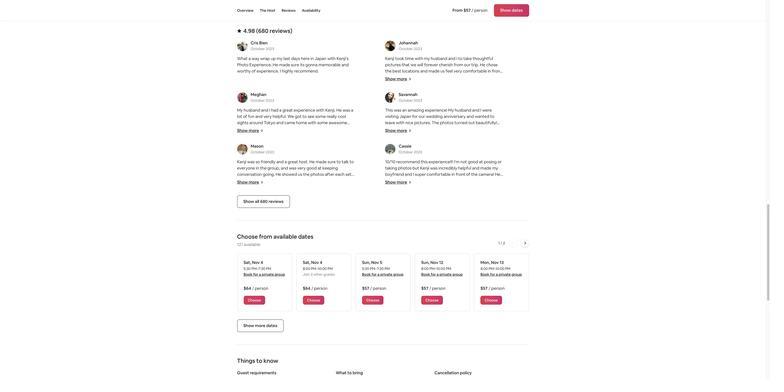 Task type: describe. For each thing, give the bounding box(es) containing it.
pm–10:00 for 4
[[311, 266, 327, 271]]

comfortable inside the 10/10 recommend this experience!!! i'm not good at posing or taking photos but kenji was incredibly helpful and made my boyfriend and i super comfortable in front of the camera! he also showed us hidden spots that we never would've found on our own. such an awesome tour and we received our photos in less than 2 days. invest in this tour and receive amazing photos to remember your trip in japan!! so worth it!🤩
[[427, 172, 451, 177]]

awesome inside the "my husband and i had a great experience with kenji. he was a lot of fun and very helpful. we got to see some really cool sights around tokyo and came home with some awesome photos. i highly recommend this experience to anyone looking for some cool nighttime photos!"
[[329, 120, 347, 125]]

sure inside what a way wrap up my last days here in japan with kenji's photo experience..he made sure its gonna memorable and worthy of experience. i highly recommend.
[[291, 62, 299, 68]]

anyone
[[327, 126, 341, 132]]

meghan image
[[237, 92, 248, 103]]

received
[[462, 184, 478, 190]]

person for sat, nov 4 5:30 pm–7:30 pm book for a private group
[[255, 286, 268, 291]]

experience! inside 'kenji was so friendly and a great host. he made sure to talk to everyone in the group, and was very good at keeping conversation going. he showed us the photos after each set of shots, and had picked out some awesome locations! you get to tour and have photos which is a great deal. i highly recommend this experience!'
[[270, 190, 292, 196]]

to right get
[[245, 184, 249, 190]]

2 inside the 10/10 recommend this experience!!! i'm not good at posing or taking photos but kenji was incredibly helpful and made my boyfriend and i super comfortable in front of the camera! he also showed us hidden spots that we never would've found on our own. such an awesome tour and we received our photos in less than 2 days. invest in this tour and receive amazing photos to remember your trip in japan!! so worth it!🤩
[[403, 190, 406, 196]]

this inside this was an amazing experience! my husband and i were visiting japan for our wedding anniversary and wanted to leave with nice pictures. the photos turned out beautifully! kenji did a great job helping us feel comfortable and have fun. he showed us a lot of cool spots and we really enjoyed the walking tour.
[[385, 107, 393, 113]]

/ right 1
[[501, 241, 503, 245]]

in inside kenji took time with my husband and i to take thoughtful pictures that we will forever cherish from our trip. he chose the best locations and made us feel very comfortable in front of the camera. this is a must do if you are visiting japan!
[[488, 68, 492, 74]]

sights
[[237, 120, 249, 125]]

my inside the "my husband and i had a great experience with kenji. he was a lot of fun and very helpful. we got to see some really cool sights around tokyo and came home with some awesome photos. i highly recommend this experience to anyone looking for some cool nighttime photos!"
[[237, 107, 243, 113]]

looking
[[342, 126, 356, 132]]

$57 for mon, nov 13
[[481, 286, 488, 291]]

with inside this was an amazing experience! my husband and i were visiting japan for our wedding anniversary and wanted to leave with nice pictures. the photos turned out beautifully! kenji did a great job helping us feel comfortable and have fun. he showed us a lot of cool spots and we really enjoyed the walking tour.
[[396, 120, 405, 125]]

i inside 'kenji was so friendly and a great host. he made sure to talk to everyone in the group, and was very good at keeping conversation going. he showed us the photos after each set of shots, and had picked out some awesome locations! you get to tour and have photos which is a great deal. i highly recommend this experience!'
[[332, 184, 333, 190]]

$57 / person for 12
[[422, 286, 446, 291]]

show more button for kenji took time with my husband and i to take thoughtful pictures that we will forever cherish from our trip. he chose the best locations and made us feel very comfortable in front of the camera. this is a must do if you are visiting japan!
[[385, 76, 412, 82]]

8:00 for sun,
[[422, 266, 429, 271]]

photos inside this was an amazing experience! my husband and i were visiting japan for our wedding anniversary and wanted to leave with nice pictures. the photos turned out beautifully! kenji did a great job helping us feel comfortable and have fun. he showed us a lot of cool spots and we really enjoyed the walking tour.
[[440, 120, 454, 125]]

bring
[[353, 370, 363, 376]]

up
[[271, 56, 276, 61]]

kenji's
[[337, 56, 349, 61]]

great left host.
[[288, 159, 298, 165]]

of inside this was an amazing experience! my husband and i were visiting japan for our wedding anniversary and wanted to leave with nice pictures. the photos turned out beautifully! kenji did a great job helping us feel comfortable and have fun. he showed us a lot of cool spots and we really enjoyed the walking tour.
[[422, 133, 426, 138]]

4.98 (680 reviews)
[[244, 27, 293, 34]]

from inside the choose from available dates 121 available
[[259, 233, 272, 240]]

to left know
[[257, 357, 262, 364]]

book for sun, nov 5
[[362, 272, 371, 277]]

sat, nov 4 8:00 pm–10:00 pm join 3 other guests
[[303, 260, 335, 277]]

guest requirements
[[237, 370, 277, 376]]

out inside 'kenji was so friendly and a great host. he made sure to talk to everyone in the group, and was very good at keeping conversation going. he showed us the photos after each set of shots, and had picked out some awesome locations! you get to tour and have photos which is a great deal. i highly recommend this experience!'
[[285, 178, 291, 183]]

highly inside 'kenji was so friendly and a great host. he made sure to talk to everyone in the group, and was very good at keeping conversation going. he showed us the photos after each set of shots, and had picked out some awesome locations! you get to tour and have photos which is a great deal. i highly recommend this experience!'
[[334, 184, 345, 190]]

visiting inside this was an amazing experience! my husband and i were visiting japan for our wedding anniversary and wanted to leave with nice pictures. the photos turned out beautifully! kenji did a great job helping us feel comfortable and have fun. he showed us a lot of cool spots and we really enjoyed the walking tour.
[[385, 114, 399, 119]]

show more for kenji took time with my husband and i to take thoughtful pictures that we will forever cherish from our trip. he chose the best locations and made us feel very comfortable in front of the camera. this is a must do if you are visiting japan!
[[385, 76, 407, 82]]

talk
[[342, 159, 349, 165]]

he inside kenji took time with my husband and i to take thoughtful pictures that we will forever cherish from our trip. he chose the best locations and made us feel very comfortable in front of the camera. this is a must do if you are visiting japan!
[[480, 62, 486, 68]]

show all 680 reviews link
[[237, 195, 290, 208]]

at inside 'kenji was so friendly and a great host. he made sure to talk to everyone in the group, and was very good at keeping conversation going. he showed us the photos after each set of shots, and had picked out some awesome locations! you get to tour and have photos which is a great deal. i highly recommend this experience!'
[[318, 165, 322, 171]]

some right 'see'
[[315, 114, 326, 119]]

for inside this was an amazing experience! my husband and i were visiting japan for our wedding anniversary and wanted to leave with nice pictures. the photos turned out beautifully! kenji did a great job helping us feel comfortable and have fun. he showed us a lot of cool spots and we really enjoyed the walking tour.
[[413, 114, 418, 119]]

121
[[237, 242, 243, 247]]

october for nighttime
[[251, 98, 265, 103]]

for for mon, nov 13
[[490, 272, 496, 277]]

deal.
[[322, 184, 331, 190]]

3
[[311, 272, 313, 277]]

husband inside the "my husband and i had a great experience with kenji. he was a lot of fun and very helpful. we got to see some really cool sights around tokyo and came home with some awesome photos. i highly recommend this experience to anyone looking for some cool nighttime photos!"
[[244, 107, 260, 113]]

walking
[[385, 139, 400, 144]]

camera!
[[479, 172, 494, 177]]

thoughtful
[[473, 56, 494, 61]]

us right "helping" at the top right of the page
[[439, 126, 443, 132]]

not
[[461, 159, 467, 165]]

wanted
[[475, 114, 490, 119]]

such
[[403, 184, 412, 190]]

feel inside kenji took time with my husband and i to take thoughtful pictures that we will forever cherish from our trip. he chose the best locations and made us feel very comfortable in front of the camera. this is a must do if you are visiting japan!
[[446, 68, 453, 74]]

great left the "deal."
[[311, 184, 321, 190]]

0 horizontal spatial available
[[244, 242, 261, 247]]

husband inside kenji took time with my husband and i to take thoughtful pictures that we will forever cherish from our trip. he chose the best locations and made us feel very comfortable in front of the camera. this is a must do if you are visiting japan!
[[431, 56, 448, 61]]

4 for sat, nov 4 5:30 pm–7:30 pm book for a private group
[[261, 260, 263, 265]]

more for so
[[249, 179, 259, 185]]

recommend inside the 10/10 recommend this experience!!! i'm not good at posing or taking photos but kenji was incredibly helpful and made my boyfriend and i super comfortable in front of the camera! he also showed us hidden spots that we never would've found on our own. such an awesome tour and we received our photos in less than 2 days. invest in this tour and receive amazing photos to remember your trip in japan!! so worth it!🤩
[[397, 159, 420, 165]]

photos left but
[[398, 165, 412, 171]]

was inside the 10/10 recommend this experience!!! i'm not good at posing or taking photos but kenji was incredibly helpful and made my boyfriend and i super comfortable in front of the camera! he also showed us hidden spots that we never would've found on our own. such an awesome tour and we received our photos in less than 2 days. invest in this tour and receive amazing photos to remember your trip in japan!! so worth it!🤩
[[431, 165, 438, 171]]

/ right the from
[[472, 8, 474, 13]]

some up anyone at the top of the page
[[317, 120, 328, 125]]

tour up so
[[442, 190, 450, 196]]

spots inside this was an amazing experience! my husband and i were visiting japan for our wedding anniversary and wanted to leave with nice pictures. the photos turned out beautifully! kenji did a great job helping us feel comfortable and have fun. he showed us a lot of cool spots and we really enjoyed the walking tour.
[[436, 133, 447, 138]]

with left kenji.
[[316, 107, 325, 113]]

reviews button
[[282, 0, 296, 21]]

photos down on
[[491, 190, 504, 196]]

hidden
[[415, 178, 428, 183]]

sun, nov 12 8:00 pm–10:00 pm book for a private group
[[422, 260, 463, 277]]

our inside kenji took time with my husband and i to take thoughtful pictures that we will forever cherish from our trip. he chose the best locations and made us feel very comfortable in front of the camera. this is a must do if you are visiting japan!
[[464, 62, 471, 68]]

home
[[296, 120, 307, 125]]

had inside 'kenji was so friendly and a great host. he made sure to talk to everyone in the group, and was very good at keeping conversation going. he showed us the photos after each set of shots, and had picked out some awesome locations! you get to tour and have photos which is a great deal. i highly recommend this experience!'
[[263, 178, 270, 183]]

pm–7:30 for 4
[[252, 266, 266, 271]]

spots inside the 10/10 recommend this experience!!! i'm not good at posing or taking photos but kenji was incredibly helpful and made my boyfriend and i super comfortable in front of the camera! he also showed us hidden spots that we never would've found on our own. such an awesome tour and we received our photos in less than 2 days. invest in this tour and receive amazing photos to remember your trip in japan!! so worth it!🤩
[[429, 178, 440, 183]]

nov for sun, nov 5 5:30 pm–7:30 pm book for a private group
[[372, 260, 379, 265]]

really inside the "my husband and i had a great experience with kenji. he was a lot of fun and very helpful. we got to see some really cool sights around tokyo and came home with some awesome photos. i highly recommend this experience to anyone looking for some cool nighttime photos!"
[[327, 114, 337, 119]]

in right 'invest'
[[430, 190, 433, 196]]

fun.
[[495, 126, 503, 132]]

13
[[500, 260, 504, 265]]

he inside this was an amazing experience! my husband and i were visiting japan for our wedding anniversary and wanted to leave with nice pictures. the photos turned out beautifully! kenji did a great job helping us feel comfortable and have fun. he showed us a lot of cool spots and we really enjoyed the walking tour.
[[385, 133, 391, 138]]

awesome inside the 10/10 recommend this experience!!! i'm not good at posing or taking photos but kenji was incredibly helpful and made my boyfriend and i super comfortable in front of the camera! he also showed us hidden spots that we never would've found on our own. such an awesome tour and we received our photos in less than 2 days. invest in this tour and receive amazing photos to remember your trip in japan!! so worth it!🤩
[[419, 184, 437, 190]]

nighttime
[[264, 133, 283, 138]]

the inside this was an amazing experience! my husband and i were visiting japan for our wedding anniversary and wanted to leave with nice pictures. the photos turned out beautifully! kenji did a great job helping us feel comfortable and have fun. he showed us a lot of cool spots and we really enjoyed the walking tour.
[[490, 133, 496, 138]]

show more button for this was an amazing experience! my husband and i were visiting japan for our wedding anniversary and wanted to leave with nice pictures. the photos turned out beautifully! kenji did a great job helping us feel comfortable and have fun. he showed us a lot of cool spots and we really enjoyed the walking tour.
[[385, 128, 412, 133]]

photos left after
[[311, 172, 324, 177]]

this up super
[[421, 159, 428, 165]]

photos down the picked
[[277, 184, 291, 190]]

what a way wrap up my last days here in japan with kenji's photo experience..he made sure its gonna memorable and worthy of experience. i highly recommend.
[[237, 56, 349, 74]]

show all 680 reviews
[[244, 199, 284, 204]]

have inside this was an amazing experience! my husband and i were visiting japan for our wedding anniversary and wanted to leave with nice pictures. the photos turned out beautifully! kenji did a great job helping us feel comfortable and have fun. he showed us a lot of cool spots and we really enjoyed the walking tour.
[[485, 126, 495, 132]]

4 for sat, nov 4 8:00 pm–10:00 pm join 3 other guests
[[320, 260, 323, 265]]

the down host.
[[303, 172, 310, 177]]

october for spots
[[399, 98, 413, 103]]

johannah october 2023
[[399, 40, 422, 51]]

group for 5
[[393, 272, 404, 277]]

japan inside what a way wrap up my last days here in japan with kenji's photo experience..he made sure its gonna memorable and worthy of experience. i highly recommend.
[[315, 56, 327, 61]]

photos down found
[[487, 184, 500, 190]]

in inside what a way wrap up my last days here in japan with kenji's photo experience..he made sure its gonna memorable and worthy of experience. i highly recommend.
[[311, 56, 314, 61]]

of inside the "my husband and i had a great experience with kenji. he was a lot of fun and very helpful. we got to see some really cool sights around tokyo and came home with some awesome photos. i highly recommend this experience to anyone looking for some cool nighttime photos!"
[[243, 114, 247, 119]]

2023 inside the johannah october 2023
[[414, 46, 422, 51]]

us up tour.
[[408, 133, 412, 138]]

days
[[291, 56, 300, 61]]

private for 4
[[262, 272, 274, 277]]

in right trip at bottom
[[429, 197, 432, 202]]

things to know
[[237, 357, 278, 364]]

$64 / person for sat, nov 4 5:30 pm–7:30 pm book for a private group
[[244, 286, 268, 291]]

for inside the "my husband and i had a great experience with kenji. he was a lot of fun and very helpful. we got to see some really cool sights around tokyo and came home with some awesome photos. i highly recommend this experience to anyone looking for some cool nighttime photos!"
[[237, 133, 243, 138]]

have inside 'kenji was so friendly and a great host. he made sure to talk to everyone in the group, and was very good at keeping conversation going. he showed us the photos after each set of shots, and had picked out some awesome locations! you get to tour and have photos which is a great deal. i highly recommend this experience!'
[[267, 184, 276, 190]]

was right group,
[[289, 165, 297, 171]]

some down photos.
[[244, 133, 254, 138]]

1 vertical spatial experience
[[299, 126, 321, 132]]

chose
[[487, 62, 498, 68]]

of inside the 10/10 recommend this experience!!! i'm not good at posing or taking photos but kenji was incredibly helpful and made my boyfriend and i super comfortable in front of the camera! he also showed us hidden spots that we never would've found on our own. such an awesome tour and we received our photos in less than 2 days. invest in this tour and receive amazing photos to remember your trip in japan!! so worth it!🤩
[[467, 172, 471, 177]]

experience! inside this was an amazing experience! my husband and i were visiting japan for our wedding anniversary and wanted to leave with nice pictures. the photos turned out beautifully! kenji did a great job helping us feel comfortable and have fun. he showed us a lot of cool spots and we really enjoyed the walking tour.
[[425, 107, 448, 113]]

to left bring
[[348, 370, 352, 376]]

/ for sat, nov 4 5:30 pm–7:30 pm book for a private group
[[252, 286, 254, 291]]

availability button
[[302, 0, 321, 21]]

cool for visiting
[[427, 133, 435, 138]]

sure inside 'kenji was so friendly and a great host. he made sure to talk to everyone in the group, and was very good at keeping conversation going. he showed us the photos after each set of shots, and had picked out some awesome locations! you get to tour and have photos which is a great deal. i highly recommend this experience!'
[[328, 159, 336, 165]]

we inside kenji took time with my husband and i to take thoughtful pictures that we will forever cherish from our trip. he chose the best locations and made us feel very comfortable in front of the camera. this is a must do if you are visiting japan!
[[411, 62, 417, 68]]

which
[[292, 184, 303, 190]]

4.98
[[244, 27, 255, 34]]

meghan october 2023
[[251, 92, 274, 103]]

show more for 10/10 recommend this experience!!! i'm not good at posing or taking photos but kenji was incredibly helpful and made my boyfriend and i super comfortable in front of the camera! he also showed us hidden spots that we never would've found on our own. such an awesome tour and we received our photos in less than 2 days. invest in this tour and receive amazing photos to remember your trip in japan!! so worth it!🤩
[[385, 179, 407, 185]]

we down never
[[455, 184, 461, 190]]

never
[[456, 178, 467, 183]]

a inside sat, nov 4 5:30 pm–7:30 pm book for a private group
[[259, 272, 261, 277]]

more for and
[[249, 128, 259, 133]]

some inside 'kenji was so friendly and a great host. he made sure to talk to everyone in the group, and was very good at keeping conversation going. he showed us the photos after each set of shots, and had picked out some awesome locations! you get to tour and have photos which is a great deal. i highly recommend this experience!'
[[292, 178, 303, 183]]

/ for mon, nov 13 8:00 pm–10:00 pm book for a private group
[[489, 286, 491, 291]]

leave
[[385, 120, 395, 125]]

helpful
[[459, 165, 472, 171]]

conversation
[[237, 172, 262, 177]]

i inside this was an amazing experience! my husband and i were visiting japan for our wedding anniversary and wanted to leave with nice pictures. the photos turned out beautifully! kenji did a great job helping us feel comfortable and have fun. he showed us a lot of cool spots and we really enjoyed the walking tour.
[[481, 107, 482, 113]]

tour up japan!!
[[438, 184, 446, 190]]

$64 for sat, nov 4 8:00 pm–10:00 pm join 3 other guests
[[303, 286, 311, 291]]

great inside the "my husband and i had a great experience with kenji. he was a lot of fun and very helpful. we got to see some really cool sights around tokyo and came home with some awesome photos. i highly recommend this experience to anyone looking for some cool nighttime photos!"
[[283, 107, 293, 113]]

good inside the 10/10 recommend this experience!!! i'm not good at posing or taking photos but kenji was incredibly helpful and made my boyfriend and i super comfortable in front of the camera! he also showed us hidden spots that we never would've found on our own. such an awesome tour and we received our photos in less than 2 days. invest in this tour and receive amazing photos to remember your trip in japan!! so worth it!🤩
[[468, 159, 478, 165]]

my inside this was an amazing experience! my husband and i were visiting japan for our wedding anniversary and wanted to leave with nice pictures. the photos turned out beautifully! kenji did a great job helping us feel comfortable and have fun. he showed us a lot of cool spots and we really enjoyed the walking tour.
[[449, 107, 454, 113]]

pm–10:00 for 13
[[489, 266, 505, 271]]

show inside show all 680 reviews link
[[244, 199, 254, 204]]

this inside the "my husband and i had a great experience with kenji. he was a lot of fun and very helpful. we got to see some really cool sights around tokyo and came home with some awesome photos. i highly recommend this experience to anyone looking for some cool nighttime photos!"
[[291, 126, 298, 132]]

savannah
[[399, 92, 418, 97]]

october inside cris bien october 2023
[[251, 46, 265, 51]]

cancellation
[[435, 370, 459, 376]]

of inside kenji took time with my husband and i to take thoughtful pictures that we will forever cherish from our trip. he chose the best locations and made us feel very comfortable in front of the camera. this is a must do if you are visiting japan!
[[385, 75, 390, 80]]

tour inside 'kenji was so friendly and a great host. he made sure to talk to everyone in the group, and was very good at keeping conversation going. he showed us the photos after each set of shots, and had picked out some awesome locations! you get to tour and have photos which is a great deal. i highly recommend this experience!'
[[250, 184, 258, 190]]

nov for sat, nov 4 8:00 pm–10:00 pm join 3 other guests
[[311, 260, 319, 265]]

sun, for sun, nov 5
[[362, 260, 371, 265]]

locations!
[[323, 178, 341, 183]]

do
[[440, 75, 446, 80]]

showed inside the 10/10 recommend this experience!!! i'm not good at posing or taking photos but kenji was incredibly helpful and made my boyfriend and i super comfortable in front of the camera! he also showed us hidden spots that we never would've found on our own. such an awesome tour and we received our photos in less than 2 days. invest in this tour and receive amazing photos to remember your trip in japan!! so worth it!🤩
[[394, 178, 409, 183]]

cris bien october 2023
[[251, 40, 274, 51]]

book for sun, nov 12
[[422, 272, 430, 277]]

get
[[237, 184, 244, 190]]

very inside 'kenji was so friendly and a great host. he made sure to talk to everyone in the group, and was very good at keeping conversation going. he showed us the photos after each set of shots, and had picked out some awesome locations! you get to tour and have photos which is a great deal. i highly recommend this experience!'
[[298, 165, 306, 171]]

so
[[256, 159, 260, 165]]

than
[[394, 190, 402, 196]]

from inside kenji took time with my husband and i to take thoughtful pictures that we will forever cherish from our trip. he chose the best locations and made us feel very comfortable in front of the camera. this is a must do if you are visiting japan!
[[454, 62, 463, 68]]

tour.
[[401, 139, 410, 144]]

pm for mon, nov 13 8:00 pm–10:00 pm book for a private group
[[506, 266, 511, 271]]

1 horizontal spatial cool
[[338, 114, 346, 119]]

cassie image
[[385, 144, 396, 154]]

kenji inside 'kenji was so friendly and a great host. he made sure to talk to everyone in the group, and was very good at keeping conversation going. he showed us the photos after each set of shots, and had picked out some awesome locations! you get to tour and have photos which is a great deal. i highly recommend this experience!'
[[237, 159, 247, 165]]

he right host.
[[310, 159, 315, 165]]

job
[[417, 126, 423, 132]]

i inside kenji took time with my husband and i to take thoughtful pictures that we will forever cherish from our trip. he chose the best locations and made us feel very comfortable in front of the camera. this is a must do if you are visiting japan!
[[457, 56, 458, 61]]

had inside the "my husband and i had a great experience with kenji. he was a lot of fun and very helpful. we got to see some really cool sights around tokyo and came home with some awesome photos. i highly recommend this experience to anyone looking for some cool nighttime photos!"
[[271, 107, 279, 113]]

visiting inside kenji took time with my husband and i to take thoughtful pictures that we will forever cherish from our trip. he chose the best locations and made us feel very comfortable in front of the camera. this is a must do if you are visiting japan!
[[465, 75, 478, 80]]

incredibly
[[439, 165, 458, 171]]

and inside what a way wrap up my last days here in japan with kenji's photo experience..he made sure its gonna memorable and worthy of experience. i highly recommend.
[[342, 62, 349, 68]]

anniversary
[[444, 114, 466, 119]]

johannah image
[[385, 41, 396, 51]]

shots,
[[242, 178, 254, 183]]

$57 for sun, nov 12
[[422, 286, 429, 291]]

$57 / person for 13
[[481, 286, 505, 291]]

got
[[295, 114, 302, 119]]

book for a private group link for 13
[[481, 272, 522, 277]]

the host
[[260, 8, 276, 13]]

we left never
[[450, 178, 455, 183]]

cassie
[[399, 143, 412, 149]]

worth
[[454, 197, 465, 202]]

to inside the 10/10 recommend this experience!!! i'm not good at posing or taking photos but kenji was incredibly helpful and made my boyfriend and i super comfortable in front of the camera! he also showed us hidden spots that we never would've found on our own. such an awesome tour and we received our photos in less than 2 days. invest in this tour and receive amazing photos to remember your trip in japan!! so worth it!🤩
[[385, 197, 390, 202]]

highly inside the "my husband and i had a great experience with kenji. he was a lot of fun and very helpful. we got to see some really cool sights around tokyo and came home with some awesome photos. i highly recommend this experience to anyone looking for some cool nighttime photos!"
[[255, 126, 266, 132]]

person for mon, nov 13 8:00 pm–10:00 pm book for a private group
[[492, 286, 505, 291]]

savannah image
[[385, 92, 396, 103]]

will
[[418, 62, 424, 68]]

show dates link
[[494, 4, 529, 17]]

show more for my husband and i had a great experience with kenji. he was a lot of fun and very helpful. we got to see some really cool sights around tokyo and came home with some awesome photos. i highly recommend this experience to anyone looking for some cool nighttime photos!
[[237, 128, 259, 133]]

showed inside 'kenji was so friendly and a great host. he made sure to talk to everyone in the group, and was very good at keeping conversation going. he showed us the photos after each set of shots, and had picked out some awesome locations! you get to tour and have photos which is a great deal. i highly recommend this experience!'
[[282, 172, 297, 177]]

a inside what a way wrap up my last days here in japan with kenji's photo experience..he made sure its gonna memorable and worthy of experience. i highly recommend.
[[249, 56, 251, 61]]

here
[[301, 56, 310, 61]]

so
[[448, 197, 453, 202]]

for for sun, nov 12
[[431, 272, 436, 277]]

show inside show more dates link
[[244, 323, 254, 328]]

what for what to bring
[[336, 370, 347, 376]]

dates inside show more dates link
[[266, 323, 277, 328]]

he inside the "my husband and i had a great experience with kenji. he was a lot of fun and very helpful. we got to see some really cool sights around tokyo and came home with some awesome photos. i highly recommend this experience to anyone looking for some cool nighttime photos!"
[[337, 107, 342, 113]]

5:30 for sun,
[[362, 266, 369, 271]]

amazing inside the 10/10 recommend this experience!!! i'm not good at posing or taking photos but kenji was incredibly helpful and made my boyfriend and i super comfortable in front of the camera! he also showed us hidden spots that we never would've found on our own. such an awesome tour and we received our photos in less than 2 days. invest in this tour and receive amazing photos to remember your trip in japan!! so worth it!🤩
[[474, 190, 490, 196]]

0 vertical spatial experience
[[294, 107, 315, 113]]

cassie image
[[385, 144, 396, 154]]

found
[[486, 178, 498, 183]]

around
[[250, 120, 263, 125]]

beautifully!
[[476, 120, 497, 125]]

more for time
[[397, 76, 407, 82]]

this was an amazing experience! my husband and i were visiting japan for our wedding anniversary and wanted to leave with nice pictures. the photos turned out beautifully! kenji did a great job helping us feel comfortable and have fun. he showed us a lot of cool spots and we really enjoyed the walking tour.
[[385, 107, 503, 144]]

kenji inside the 10/10 recommend this experience!!! i'm not good at posing or taking photos but kenji was incredibly helpful and made my boyfriend and i super comfortable in front of the camera! he also showed us hidden spots that we never would've found on our own. such an awesome tour and we received our photos in less than 2 days. invest in this tour and receive amazing photos to remember your trip in japan!! so worth it!🤩
[[420, 165, 430, 171]]

show dates
[[501, 8, 523, 13]]

pictures.
[[415, 120, 431, 125]]

helping
[[424, 126, 438, 132]]

cherish
[[439, 62, 453, 68]]

sun, for sun, nov 12
[[422, 260, 430, 265]]

group for 12
[[453, 272, 463, 277]]

2023 for nighttime
[[266, 98, 274, 103]]

person for sat, nov 4 8:00 pm–10:00 pm join 3 other guests
[[314, 286, 328, 291]]

private for 13
[[499, 272, 511, 277]]

really inside this was an amazing experience! my husband and i were visiting japan for our wedding anniversary and wanted to leave with nice pictures. the photos turned out beautifully! kenji did a great job helping us feel comfortable and have fun. he showed us a lot of cool spots and we really enjoyed the walking tour.
[[462, 133, 473, 138]]

at inside the 10/10 recommend this experience!!! i'm not good at posing or taking photos but kenji was incredibly helpful and made my boyfriend and i super comfortable in front of the camera! he also showed us hidden spots that we never would've found on our own. such an awesome tour and we received our photos in less than 2 days. invest in this tour and receive amazing photos to remember your trip in japan!! so worth it!🤩
[[479, 159, 483, 165]]

0 vertical spatial available
[[274, 233, 297, 240]]

private for 12
[[440, 272, 452, 277]]

show more button for my husband and i had a great experience with kenji. he was a lot of fun and very helpful. we got to see some really cool sights around tokyo and came home with some awesome photos. i highly recommend this experience to anyone looking for some cool nighttime photos!
[[237, 128, 263, 133]]

join
[[303, 272, 310, 277]]

cassie october 2023
[[399, 143, 422, 154]]

my inside what a way wrap up my last days here in japan with kenji's photo experience..he made sure its gonna memorable and worthy of experience. i highly recommend.
[[277, 56, 283, 61]]

overview
[[237, 8, 254, 13]]

memorable
[[319, 62, 341, 68]]

each
[[336, 172, 345, 177]]

with inside what a way wrap up my last days here in japan with kenji's photo experience..he made sure its gonna memorable and worthy of experience. i highly recommend.
[[328, 56, 336, 61]]

he up the picked
[[276, 172, 281, 177]]

1
[[499, 241, 500, 245]]

the down the 'best'
[[390, 75, 397, 80]]

5:30 for sat,
[[244, 266, 251, 271]]

made inside kenji took time with my husband and i to take thoughtful pictures that we will forever cherish from our trip. he chose the best locations and made us feel very comfortable in front of the camera. this is a must do if you are visiting japan!
[[429, 68, 440, 74]]

would've
[[468, 178, 485, 183]]

/ for sun, nov 12 8:00 pm–10:00 pm book for a private group
[[430, 286, 432, 291]]

very inside kenji took time with my husband and i to take thoughtful pictures that we will forever cherish from our trip. he chose the best locations and made us feel very comfortable in front of the camera. this is a must do if you are visiting japan!
[[454, 68, 462, 74]]

i inside the 10/10 recommend this experience!!! i'm not good at posing or taking photos but kenji was incredibly helpful and made my boyfriend and i super comfortable in front of the camera! he also showed us hidden spots that we never would've found on our own. such an awesome tour and we received our photos in less than 2 days. invest in this tour and receive amazing photos to remember your trip in japan!! so worth it!🤩
[[413, 172, 414, 177]]

is inside 'kenji was so friendly and a great host. he made sure to talk to everyone in the group, and was very good at keeping conversation going. he showed us the photos after each set of shots, and had picked out some awesome locations! you get to tour and have photos which is a great deal. i highly recommend this experience!'
[[304, 184, 307, 190]]

cris
[[251, 40, 259, 46]]

from
[[453, 8, 463, 13]]

i up tokyo
[[269, 107, 270, 113]]

to left 'see'
[[303, 114, 307, 119]]

very inside the "my husband and i had a great experience with kenji. he was a lot of fun and very helpful. we got to see some really cool sights around tokyo and came home with some awesome photos. i highly recommend this experience to anyone looking for some cool nighttime photos!"
[[264, 114, 272, 119]]

cool for he
[[255, 133, 264, 138]]

to inside this was an amazing experience! my husband and i were visiting japan for our wedding anniversary and wanted to leave with nice pictures. the photos turned out beautifully! kenji did a great job helping us feel comfortable and have fun. he showed us a lot of cool spots and we really enjoyed the walking tour.
[[491, 114, 495, 119]]

person for sun, nov 12 8:00 pm–10:00 pm book for a private group
[[432, 286, 446, 291]]

nov for sun, nov 12 8:00 pm–10:00 pm book for a private group
[[431, 260, 439, 265]]

$64 for sat, nov 4 5:30 pm–7:30 pm book for a private group
[[244, 286, 251, 291]]

host
[[267, 8, 276, 13]]

we inside this was an amazing experience! my husband and i were visiting japan for our wedding anniversary and wanted to leave with nice pictures. the photos turned out beautifully! kenji did a great job helping us feel comfortable and have fun. he showed us a lot of cool spots and we really enjoyed the walking tour.
[[456, 133, 462, 138]]

of inside what a way wrap up my last days here in japan with kenji's photo experience..he made sure its gonna memorable and worthy of experience. i highly recommend.
[[252, 68, 256, 74]]

in down on
[[501, 184, 504, 190]]



Task type: vqa. For each thing, say whether or not it's contained in the screenshot.
BOAT button
no



Task type: locate. For each thing, give the bounding box(es) containing it.
0 vertical spatial 2
[[403, 190, 406, 196]]

our down would've
[[479, 184, 486, 190]]

1 8:00 from the left
[[303, 266, 310, 271]]

1 vertical spatial showed
[[282, 172, 297, 177]]

show more down leave at right top
[[385, 128, 407, 133]]

1 horizontal spatial pm–10:00
[[430, 266, 446, 271]]

1 vertical spatial japan
[[400, 114, 412, 119]]

$64 / person down other
[[303, 286, 328, 291]]

pm for sat, nov 4 5:30 pm–7:30 pm book for a private group
[[266, 266, 271, 271]]

show more button for kenji was so friendly and a great host. he made sure to talk to everyone in the group, and was very good at keeping conversation going. he showed us the photos after each set of shots, and had picked out some awesome locations! you get to tour and have photos which is a great deal. i highly recommend this experience!
[[237, 179, 263, 185]]

1 horizontal spatial pm–7:30
[[370, 266, 384, 271]]

you
[[450, 75, 457, 80]]

pm–10:00 inside sat, nov 4 8:00 pm–10:00 pm join 3 other guests
[[311, 266, 327, 271]]

an inside this was an amazing experience! my husband and i were visiting japan for our wedding anniversary and wanted to leave with nice pictures. the photos turned out beautifully! kenji did a great job helping us feel comfortable and have fun. he showed us a lot of cool spots and we really enjoyed the walking tour.
[[403, 107, 407, 113]]

made down the last at top left
[[279, 62, 290, 68]]

book for a private group link for 12
[[422, 272, 463, 277]]

johannah image
[[385, 41, 396, 51]]

was left so
[[247, 159, 255, 165]]

1 vertical spatial feel
[[444, 126, 452, 132]]

my up sights
[[237, 107, 243, 113]]

of up get
[[237, 178, 241, 183]]

johannah
[[399, 40, 418, 46]]

more for an
[[397, 128, 407, 133]]

the down pictures
[[385, 68, 392, 74]]

book for a private group link for 5
[[362, 272, 404, 277]]

2 $64 / person from the left
[[303, 286, 328, 291]]

availability
[[302, 8, 321, 13]]

i right the "deal."
[[332, 184, 333, 190]]

our inside this was an amazing experience! my husband and i were visiting japan for our wedding anniversary and wanted to leave with nice pictures. the photos turned out beautifully! kenji did a great job helping us feel comfortable and have fun. he showed us a lot of cool spots and we really enjoyed the walking tour.
[[419, 114, 425, 119]]

2 vertical spatial very
[[298, 165, 306, 171]]

amazing down savannah october 2023
[[408, 107, 424, 113]]

0 horizontal spatial had
[[263, 178, 270, 183]]

1 sat, from the left
[[244, 260, 251, 265]]

$64
[[244, 286, 251, 291], [303, 286, 311, 291]]

1 vertical spatial good
[[307, 165, 317, 171]]

/ down 3
[[312, 286, 313, 291]]

pm inside sun, nov 5 5:30 pm–7:30 pm book for a private group
[[385, 266, 390, 271]]

to left "talk"
[[337, 159, 341, 165]]

photos down anniversary
[[440, 120, 454, 125]]

pm–10:00 down the 13
[[489, 266, 505, 271]]

tokyo
[[264, 120, 276, 125]]

sat, down the 'choose'
[[244, 260, 251, 265]]

0 horizontal spatial pm–7:30
[[252, 266, 266, 271]]

nov for mon, nov 13 8:00 pm–10:00 pm book for a private group
[[491, 260, 499, 265]]

2 5:30 from the left
[[362, 266, 369, 271]]

1 nov from the left
[[252, 260, 260, 265]]

photos.
[[237, 126, 252, 132]]

from
[[454, 62, 463, 68], [259, 233, 272, 240]]

sun, inside sun, nov 5 5:30 pm–7:30 pm book for a private group
[[362, 260, 371, 265]]

for inside sat, nov 4 5:30 pm–7:30 pm book for a private group
[[253, 272, 258, 277]]

japan!!
[[433, 197, 447, 202]]

1 horizontal spatial 8:00
[[422, 266, 429, 271]]

0 vertical spatial have
[[485, 126, 495, 132]]

pm inside sat, nov 4 8:00 pm–10:00 pm join 3 other guests
[[328, 266, 333, 271]]

choose
[[237, 233, 258, 240]]

show more down boyfriend
[[385, 179, 407, 185]]

this up '680' on the left
[[262, 190, 269, 196]]

to inside kenji took time with my husband and i to take thoughtful pictures that we will forever cherish from our trip. he chose the best locations and made us feel very comfortable in front of the camera. this is a must do if you are visiting japan!
[[459, 56, 463, 61]]

mon,
[[481, 260, 491, 265]]

my right 'up'
[[277, 56, 283, 61]]

us inside the 10/10 recommend this experience!!! i'm not good at posing or taking photos but kenji was incredibly helpful and made my boyfriend and i super comfortable in front of the camera! he also showed us hidden spots that we never would've found on our own. such an awesome tour and we received our photos in less than 2 days. invest in this tour and receive amazing photos to remember your trip in japan!! so worth it!🤩
[[410, 178, 414, 183]]

0 horizontal spatial sat,
[[244, 260, 251, 265]]

pm for sun, nov 5 5:30 pm–7:30 pm book for a private group
[[385, 266, 390, 271]]

pm–10:00 down 12
[[430, 266, 446, 271]]

this
[[414, 75, 422, 80], [385, 107, 393, 113]]

2 horizontal spatial cool
[[427, 133, 435, 138]]

2 8:00 from the left
[[422, 266, 429, 271]]

was inside the "my husband and i had a great experience with kenji. he was a lot of fun and very helpful. we got to see some really cool sights around tokyo and came home with some awesome photos. i highly recommend this experience to anyone looking for some cool nighttime photos!"
[[343, 107, 350, 113]]

1 vertical spatial comfortable
[[452, 126, 476, 132]]

1 horizontal spatial $64
[[303, 286, 311, 291]]

5 pm from the left
[[506, 266, 511, 271]]

0 horizontal spatial front
[[456, 172, 466, 177]]

october inside the cassie october 2023
[[399, 150, 413, 154]]

visiting up leave at right top
[[385, 114, 399, 119]]

kenji up pictures
[[385, 56, 395, 61]]

picked
[[271, 178, 284, 183]]

lot inside the "my husband and i had a great experience with kenji. he was a lot of fun and very helpful. we got to see some really cool sights around tokyo and came home with some awesome photos. i highly recommend this experience to anyone looking for some cool nighttime photos!"
[[237, 114, 242, 119]]

2023 inside 'meghan october 2023'
[[266, 98, 274, 103]]

turned
[[455, 120, 468, 125]]

2 book for a private group link from the left
[[362, 272, 404, 277]]

1 5:30 from the left
[[244, 266, 251, 271]]

2 horizontal spatial awesome
[[419, 184, 437, 190]]

0 vertical spatial this
[[414, 75, 422, 80]]

cool down "helping" at the top right of the page
[[427, 133, 435, 138]]

group inside sun, nov 5 5:30 pm–7:30 pm book for a private group
[[393, 272, 404, 277]]

remember
[[391, 197, 411, 202]]

1 horizontal spatial very
[[298, 165, 306, 171]]

pm–7:30 inside sat, nov 4 5:30 pm–7:30 pm book for a private group
[[252, 266, 266, 271]]

2 group from the left
[[393, 272, 404, 277]]

i inside what a way wrap up my last days here in japan with kenji's photo experience..he made sure its gonna memorable and worthy of experience. i highly recommend.
[[280, 68, 281, 74]]

2023 for tour
[[414, 150, 422, 154]]

3 pm from the left
[[385, 266, 390, 271]]

0 vertical spatial that
[[402, 62, 410, 68]]

private inside sun, nov 5 5:30 pm–7:30 pm book for a private group
[[381, 272, 393, 277]]

sat, for sat, nov 4 8:00 pm–10:00 pm join 3 other guests
[[303, 260, 311, 265]]

requirements
[[250, 370, 277, 376]]

a inside kenji took time with my husband and i to take thoughtful pictures that we will forever cherish from our trip. he chose the best locations and made us feel very comfortable in front of the camera. this is a must do if you are visiting japan!
[[427, 75, 429, 80]]

super
[[415, 172, 426, 177]]

our
[[464, 62, 471, 68], [419, 114, 425, 119], [385, 184, 392, 190], [479, 184, 486, 190]]

for for sun, nov 5
[[372, 272, 377, 277]]

experience..he
[[250, 62, 278, 68]]

kenji inside kenji took time with my husband and i to take thoughtful pictures that we will forever cherish from our trip. he chose the best locations and made us feel very comfortable in front of the camera. this is a must do if you are visiting japan!
[[385, 56, 395, 61]]

12
[[439, 260, 444, 265]]

pm–7:30 inside sun, nov 5 5:30 pm–7:30 pm book for a private group
[[370, 266, 384, 271]]

3 nov from the left
[[372, 260, 379, 265]]

everyone
[[237, 165, 255, 171]]

1 vertical spatial sure
[[328, 159, 336, 165]]

comfortable down trip. at the top right of page
[[463, 68, 487, 74]]

2 private from the left
[[381, 272, 393, 277]]

person right the from
[[475, 8, 488, 13]]

going.
[[263, 172, 275, 177]]

0 vertical spatial highly
[[282, 68, 293, 74]]

cancellation policy
[[435, 370, 472, 376]]

for for sat, nov 4
[[253, 272, 258, 277]]

1 pm–10:00 from the left
[[311, 266, 327, 271]]

1 horizontal spatial sun,
[[422, 260, 430, 265]]

1 horizontal spatial my
[[424, 56, 430, 61]]

us inside kenji took time with my husband and i to take thoughtful pictures that we will forever cherish from our trip. he chose the best locations and made us feel very comfortable in front of the camera. this is a must do if you are visiting japan!
[[441, 68, 445, 74]]

at left 'posing'
[[479, 159, 483, 165]]

group for 13
[[512, 272, 522, 277]]

2 sun, from the left
[[422, 260, 430, 265]]

nov for sat, nov 4 5:30 pm–7:30 pm book for a private group
[[252, 260, 260, 265]]

from right the 'choose'
[[259, 233, 272, 240]]

that inside kenji took time with my husband and i to take thoughtful pictures that we will forever cherish from our trip. he chose the best locations and made us feel very comfortable in front of the camera. this is a must do if you are visiting japan!
[[402, 62, 410, 68]]

he
[[480, 62, 486, 68], [337, 107, 342, 113], [385, 133, 391, 138], [310, 159, 315, 165], [276, 172, 281, 177], [495, 172, 501, 177]]

kenji took time with my husband and i to take thoughtful pictures that we will forever cherish from our trip. he chose the best locations and made us feel very comfortable in front of the camera. this is a must do if you are visiting japan!
[[385, 56, 502, 80]]

$57 / person down sun, nov 5 5:30 pm–7:30 pm book for a private group
[[362, 286, 387, 291]]

an up days.
[[413, 184, 418, 190]]

$57
[[464, 8, 471, 13], [362, 286, 369, 291], [422, 286, 429, 291], [481, 286, 488, 291]]

with up will
[[415, 56, 423, 61]]

highly inside what a way wrap up my last days here in japan with kenji's photo experience..he made sure its gonna memorable and worthy of experience. i highly recommend.
[[282, 68, 293, 74]]

2 my from the left
[[449, 107, 454, 113]]

awesome up anyone at the top of the page
[[329, 120, 347, 125]]

lot inside this was an amazing experience! my husband and i were visiting japan for our wedding anniversary and wanted to leave with nice pictures. the photos turned out beautifully! kenji did a great job helping us feel comfortable and have fun. he showed us a lot of cool spots and we really enjoyed the walking tour.
[[416, 133, 421, 138]]

1 vertical spatial lot
[[416, 133, 421, 138]]

2 nov from the left
[[311, 260, 319, 265]]

pm–10:00 inside mon, nov 13 8:00 pm–10:00 pm book for a private group
[[489, 266, 505, 271]]

2023
[[266, 46, 274, 51], [414, 46, 422, 51], [266, 98, 274, 103], [414, 98, 422, 103], [266, 150, 274, 154], [414, 150, 422, 154]]

2 vertical spatial awesome
[[419, 184, 437, 190]]

1 horizontal spatial recommend
[[267, 126, 290, 132]]

group inside mon, nov 13 8:00 pm–10:00 pm book for a private group
[[512, 272, 522, 277]]

8:00 inside sat, nov 4 8:00 pm–10:00 pm join 3 other guests
[[303, 266, 310, 271]]

0 horizontal spatial cool
[[255, 133, 264, 138]]

visiting right are
[[465, 75, 478, 80]]

japan inside this was an amazing experience! my husband and i were visiting japan for our wedding anniversary and wanted to leave with nice pictures. the photos turned out beautifully! kenji did a great job helping us feel comfortable and have fun. he showed us a lot of cool spots and we really enjoyed the walking tour.
[[400, 114, 412, 119]]

private
[[262, 272, 274, 277], [381, 272, 393, 277], [440, 272, 452, 277], [499, 272, 511, 277]]

with down 'see'
[[308, 120, 317, 125]]

1 vertical spatial what
[[336, 370, 347, 376]]

0 horizontal spatial the
[[260, 8, 267, 13]]

we down turned
[[456, 133, 462, 138]]

a inside sun, nov 5 5:30 pm–7:30 pm book for a private group
[[378, 272, 380, 277]]

4 pm from the left
[[446, 266, 452, 271]]

sun, inside sun, nov 12 8:00 pm–10:00 pm book for a private group
[[422, 260, 430, 265]]

0 vertical spatial recommend
[[267, 126, 290, 132]]

2 sat, from the left
[[303, 260, 311, 265]]

2023 down savannah
[[414, 98, 422, 103]]

0 horizontal spatial my
[[237, 107, 243, 113]]

a inside mon, nov 13 8:00 pm–10:00 pm book for a private group
[[496, 272, 498, 277]]

$57 / person down mon, nov 13 8:00 pm–10:00 pm book for a private group at the bottom of the page
[[481, 286, 505, 291]]

book for sat, nov 4
[[244, 272, 253, 277]]

/ down sat, nov 4 5:30 pm–7:30 pm book for a private group
[[252, 286, 254, 291]]

october down mason at the left of page
[[251, 150, 265, 154]]

husband inside this was an amazing experience! my husband and i were visiting japan for our wedding anniversary and wanted to leave with nice pictures. the photos turned out beautifully! kenji did a great job helping us feel comfortable and have fun. he showed us a lot of cool spots and we really enjoyed the walking tour.
[[455, 107, 472, 113]]

show more dates
[[244, 323, 277, 328]]

japan!
[[479, 75, 492, 80]]

own.
[[393, 184, 402, 190]]

1 book for a private group link from the left
[[244, 272, 285, 277]]

0 horizontal spatial 4
[[261, 260, 263, 265]]

what for what a way wrap up my last days here in japan with kenji's photo experience..he made sure its gonna memorable and worthy of experience. i highly recommend.
[[237, 56, 248, 61]]

sure
[[291, 62, 299, 68], [328, 159, 336, 165]]

2 4 from the left
[[320, 260, 323, 265]]

out right the picked
[[285, 178, 291, 183]]

was
[[343, 107, 350, 113], [394, 107, 402, 113], [247, 159, 255, 165], [289, 165, 297, 171], [431, 165, 438, 171]]

it!🤩
[[466, 197, 475, 202]]

1 horizontal spatial available
[[274, 233, 297, 240]]

3 group from the left
[[453, 272, 463, 277]]

1 vertical spatial front
[[456, 172, 466, 177]]

1 horizontal spatial really
[[462, 133, 473, 138]]

2023 for spots
[[414, 98, 422, 103]]

experience
[[294, 107, 315, 113], [299, 126, 321, 132]]

in down chose
[[488, 68, 492, 74]]

cris bien image
[[237, 41, 248, 51], [237, 41, 248, 51]]

fun
[[248, 114, 255, 119]]

2 pm–7:30 from the left
[[370, 266, 384, 271]]

1 vertical spatial 2
[[503, 241, 505, 245]]

us inside 'kenji was so friendly and a great host. he made sure to talk to everyone in the group, and was very good at keeping conversation going. he showed us the photos after each set of shots, and had picked out some awesome locations! you get to tour and have photos which is a great deal. i highly recommend this experience!'
[[298, 172, 302, 177]]

1 pm from the left
[[266, 266, 271, 271]]

your
[[412, 197, 420, 202]]

this up japan!!
[[434, 190, 441, 196]]

our up pictures.
[[419, 114, 425, 119]]

host.
[[299, 159, 309, 165]]

list containing cris bien
[[235, 40, 532, 202]]

for inside mon, nov 13 8:00 pm–10:00 pm book for a private group
[[490, 272, 496, 277]]

for inside sun, nov 12 8:00 pm–10:00 pm book for a private group
[[431, 272, 436, 277]]

4 book for a private group link from the left
[[481, 272, 522, 277]]

highly down the last at top left
[[282, 68, 293, 74]]

i left take
[[457, 56, 458, 61]]

$64 / person for sat, nov 4 8:00 pm–10:00 pm join 3 other guests
[[303, 286, 328, 291]]

1 vertical spatial have
[[267, 184, 276, 190]]

group inside sun, nov 12 8:00 pm–10:00 pm book for a private group
[[453, 272, 463, 277]]

made inside 'kenji was so friendly and a great host. he made sure to talk to everyone in the group, and was very good at keeping conversation going. he showed us the photos after each set of shots, and had picked out some awesome locations! you get to tour and have photos which is a great deal. i highly recommend this experience!'
[[316, 159, 327, 165]]

private for 5
[[381, 272, 393, 277]]

guest
[[237, 370, 249, 376]]

1 vertical spatial highly
[[255, 126, 266, 132]]

the inside button
[[260, 8, 267, 13]]

2023 down johannah
[[414, 46, 422, 51]]

3 pm–10:00 from the left
[[489, 266, 505, 271]]

show more down conversation
[[237, 179, 259, 185]]

recommend.
[[294, 68, 319, 74]]

1 horizontal spatial experience!
[[425, 107, 448, 113]]

/ for sat, nov 4 8:00 pm–10:00 pm join 3 other guests
[[312, 286, 313, 291]]

2 pm from the left
[[328, 266, 333, 271]]

out
[[469, 120, 475, 125], [285, 178, 291, 183]]

sat, for sat, nov 4 5:30 pm–7:30 pm book for a private group
[[244, 260, 251, 265]]

private inside mon, nov 13 8:00 pm–10:00 pm book for a private group
[[499, 272, 511, 277]]

1 sun, from the left
[[362, 260, 371, 265]]

feel inside this was an amazing experience! my husband and i were visiting japan for our wedding anniversary and wanted to leave with nice pictures. the photos turned out beautifully! kenji did a great job helping us feel comfortable and have fun. he showed us a lot of cool spots and we really enjoyed the walking tour.
[[444, 126, 452, 132]]

i down around
[[253, 126, 254, 132]]

sun,
[[362, 260, 371, 265], [422, 260, 430, 265]]

highly down you on the left
[[334, 184, 345, 190]]

front inside kenji took time with my husband and i to take thoughtful pictures that we will forever cherish from our trip. he chose the best locations and made us feel very comfortable in front of the camera. this is a must do if you are visiting japan!
[[492, 68, 502, 74]]

8:00 for mon,
[[481, 266, 488, 271]]

less
[[385, 190, 393, 196]]

2023 inside cris bien october 2023
[[266, 46, 274, 51]]

2 book from the left
[[362, 272, 371, 277]]

october down cris
[[251, 46, 265, 51]]

sure up keeping
[[328, 159, 336, 165]]

2 pm–10:00 from the left
[[430, 266, 446, 271]]

our up less
[[385, 184, 392, 190]]

0 horizontal spatial amazing
[[408, 107, 424, 113]]

wrap
[[260, 56, 270, 61]]

show more dates link
[[237, 320, 284, 332]]

0 vertical spatial japan
[[315, 56, 327, 61]]

1 vertical spatial really
[[462, 133, 473, 138]]

came
[[285, 120, 295, 125]]

1 horizontal spatial 4
[[320, 260, 323, 265]]

recommend up but
[[397, 159, 420, 165]]

took
[[396, 56, 405, 61]]

0 horizontal spatial lot
[[237, 114, 242, 119]]

tour down shots,
[[250, 184, 258, 190]]

0 vertical spatial had
[[271, 107, 279, 113]]

cool up mason at the left of page
[[255, 133, 264, 138]]

group for 4
[[275, 272, 285, 277]]

meghan image
[[237, 92, 248, 103]]

3 book from the left
[[422, 272, 430, 277]]

3 8:00 from the left
[[481, 266, 488, 271]]

pm for sat, nov 4 8:00 pm–10:00 pm join 3 other guests
[[328, 266, 333, 271]]

1 my from the left
[[237, 107, 243, 113]]

1 horizontal spatial an
[[413, 184, 418, 190]]

if
[[446, 75, 449, 80]]

0 horizontal spatial sun,
[[362, 260, 371, 265]]

spots right hidden
[[429, 178, 440, 183]]

2 horizontal spatial pm–10:00
[[489, 266, 505, 271]]

0 horizontal spatial $64 / person
[[244, 286, 268, 291]]

a inside sun, nov 12 8:00 pm–10:00 pm book for a private group
[[437, 272, 439, 277]]

show more button down conversation
[[237, 179, 263, 185]]

trip.
[[472, 62, 479, 68]]

private inside sun, nov 12 8:00 pm–10:00 pm book for a private group
[[440, 272, 452, 277]]

had
[[271, 107, 279, 113], [263, 178, 270, 183]]

1 horizontal spatial $64 / person
[[303, 286, 328, 291]]

boyfriend
[[385, 172, 404, 177]]

1 horizontal spatial have
[[485, 126, 495, 132]]

0 vertical spatial experience!
[[425, 107, 448, 113]]

savannah image
[[385, 92, 396, 103]]

1 horizontal spatial front
[[492, 68, 502, 74]]

0 horizontal spatial sure
[[291, 62, 299, 68]]

0 horizontal spatial 5:30
[[244, 266, 251, 271]]

1 vertical spatial had
[[263, 178, 270, 183]]

amazing inside this was an amazing experience! my husband and i were visiting japan for our wedding anniversary and wanted to leave with nice pictures. the photos turned out beautifully! kenji did a great job helping us feel comfortable and have fun. he showed us a lot of cool spots and we really enjoyed the walking tour.
[[408, 107, 424, 113]]

an inside the 10/10 recommend this experience!!! i'm not good at posing or taking photos but kenji was incredibly helpful and made my boyfriend and i super comfortable in front of the camera! he also showed us hidden spots that we never would've found on our own. such an awesome tour and we received our photos in less than 2 days. invest in this tour and receive amazing photos to remember your trip in japan!! so worth it!🤩
[[413, 184, 418, 190]]

kenji
[[385, 56, 395, 61], [385, 126, 395, 132], [237, 159, 247, 165], [420, 165, 430, 171]]

to right "talk"
[[350, 159, 354, 165]]

awesome inside 'kenji was so friendly and a great host. he made sure to talk to everyone in the group, and was very good at keeping conversation going. he showed us the photos after each set of shots, and had picked out some awesome locations! you get to tour and have photos which is a great deal. i highly recommend this experience!'
[[304, 178, 322, 183]]

comfortable inside kenji took time with my husband and i to take thoughtful pictures that we will forever cherish from our trip. he chose the best locations and made us feel very comfortable in front of the camera. this is a must do if you are visiting japan!
[[463, 68, 487, 74]]

pm inside mon, nov 13 8:00 pm–10:00 pm book for a private group
[[506, 266, 511, 271]]

0 horizontal spatial visiting
[[385, 114, 399, 119]]

lot
[[237, 114, 242, 119], [416, 133, 421, 138]]

comfortable
[[463, 68, 487, 74], [452, 126, 476, 132], [427, 172, 451, 177]]

0 vertical spatial front
[[492, 68, 502, 74]]

2 vertical spatial highly
[[334, 184, 345, 190]]

in down the incredibly
[[452, 172, 455, 177]]

1 vertical spatial the
[[432, 120, 439, 125]]

made inside what a way wrap up my last days here in japan with kenji's photo experience..he made sure its gonna memorable and worthy of experience. i highly recommend.
[[279, 62, 290, 68]]

show more for kenji was so friendly and a great host. he made sure to talk to everyone in the group, and was very good at keeping conversation going. he showed us the photos after each set of shots, and had picked out some awesome locations! you get to tour and have photos which is a great deal. i highly recommend this experience!
[[237, 179, 259, 185]]

0 vertical spatial spots
[[436, 133, 447, 138]]

/ for sun, nov 5 5:30 pm–7:30 pm book for a private group
[[370, 286, 372, 291]]

show more button down the 'best'
[[385, 76, 412, 82]]

pm–7:30 for 5
[[370, 266, 384, 271]]

2 vertical spatial dates
[[266, 323, 277, 328]]

with inside kenji took time with my husband and i to take thoughtful pictures that we will forever cherish from our trip. he chose the best locations and made us feel very comfortable in front of the camera. this is a must do if you are visiting japan!
[[415, 56, 423, 61]]

or
[[498, 159, 502, 165]]

0 horizontal spatial an
[[403, 107, 407, 113]]

0 horizontal spatial pm–10:00
[[311, 266, 327, 271]]

pm–10:00 inside sun, nov 12 8:00 pm–10:00 pm book for a private group
[[430, 266, 446, 271]]

2 $64 from the left
[[303, 286, 311, 291]]

recommend up nighttime
[[267, 126, 290, 132]]

was inside this was an amazing experience! my husband and i were visiting japan for our wedding anniversary and wanted to leave with nice pictures. the photos turned out beautifully! kenji did a great job helping us feel comfortable and have fun. he showed us a lot of cool spots and we really enjoyed the walking tour.
[[394, 107, 402, 113]]

1 4 from the left
[[261, 260, 263, 265]]

sat, nov 4 5:30 pm–7:30 pm book for a private group
[[244, 260, 285, 277]]

that down time
[[402, 62, 410, 68]]

person down sat, nov 4 5:30 pm–7:30 pm book for a private group
[[255, 286, 268, 291]]

book for a private group link for 4
[[244, 272, 285, 277]]

to left anyone at the top of the page
[[322, 126, 326, 132]]

this inside 'kenji was so friendly and a great host. he made sure to talk to everyone in the group, and was very good at keeping conversation going. he showed us the photos after each set of shots, and had picked out some awesome locations! you get to tour and have photos which is a great deal. i highly recommend this experience!'
[[262, 190, 269, 196]]

savannah october 2023
[[399, 92, 422, 103]]

0 vertical spatial dates
[[512, 8, 523, 13]]

reviews
[[269, 199, 284, 204]]

2 vertical spatial showed
[[394, 178, 409, 183]]

on
[[498, 178, 503, 183]]

sat, up join
[[303, 260, 311, 265]]

this
[[291, 126, 298, 132], [421, 159, 428, 165], [262, 190, 269, 196], [434, 190, 441, 196]]

show
[[501, 8, 511, 13], [385, 76, 396, 82], [237, 128, 248, 133], [385, 128, 396, 133], [237, 179, 248, 185], [385, 179, 396, 185], [244, 199, 254, 204], [244, 323, 254, 328]]

4 book from the left
[[481, 272, 490, 277]]

awesome
[[329, 120, 347, 125], [304, 178, 322, 183], [419, 184, 437, 190]]

1 horizontal spatial highly
[[282, 68, 293, 74]]

show more button for 10/10 recommend this experience!!! i'm not good at posing or taking photos but kenji was incredibly helpful and made my boyfriend and i super comfortable in front of the camera! he also showed us hidden spots that we never would've found on our own. such an awesome tour and we received our photos in less than 2 days. invest in this tour and receive amazing photos to remember your trip in japan!! so worth it!🤩
[[385, 179, 412, 185]]

front down chose
[[492, 68, 502, 74]]

1 group from the left
[[275, 272, 285, 277]]

feel down anniversary
[[444, 126, 452, 132]]

my inside kenji took time with my husband and i to take thoughtful pictures that we will forever cherish from our trip. he chose the best locations and made us feel very comfortable in front of the camera. this is a must do if you are visiting japan!
[[424, 56, 430, 61]]

2023 for and
[[266, 150, 274, 154]]

1 vertical spatial awesome
[[304, 178, 322, 183]]

1 pm–7:30 from the left
[[252, 266, 266, 271]]

more for this
[[397, 179, 407, 185]]

had down the going.
[[263, 178, 270, 183]]

list
[[235, 40, 532, 202]]

1 vertical spatial visiting
[[385, 114, 399, 119]]

2 horizontal spatial husband
[[455, 107, 472, 113]]

october inside the johannah october 2023
[[399, 46, 413, 51]]

with up did
[[396, 120, 405, 125]]

1 horizontal spatial this
[[414, 75, 422, 80]]

mason october 2023
[[251, 143, 274, 154]]

person for sun, nov 5 5:30 pm–7:30 pm book for a private group
[[373, 286, 387, 291]]

1 vertical spatial this
[[385, 107, 393, 113]]

my husband and i had a great experience with kenji. he was a lot of fun and very helpful. we got to see some really cool sights around tokyo and came home with some awesome photos. i highly recommend this experience to anyone looking for some cool nighttime photos!
[[237, 107, 356, 138]]

1 vertical spatial an
[[413, 184, 418, 190]]

4 group from the left
[[512, 272, 522, 277]]

5:30 inside sat, nov 4 5:30 pm–7:30 pm book for a private group
[[244, 266, 251, 271]]

the down the fun. at the right top of the page
[[490, 133, 496, 138]]

5:30 inside sun, nov 5 5:30 pm–7:30 pm book for a private group
[[362, 266, 369, 271]]

$57 for sun, nov 5
[[362, 286, 369, 291]]

1 horizontal spatial lot
[[416, 133, 421, 138]]

2 $57 / person from the left
[[422, 286, 446, 291]]

0 horizontal spatial out
[[285, 178, 291, 183]]

he up the walking at the right of the page
[[385, 133, 391, 138]]

0 horizontal spatial at
[[318, 165, 322, 171]]

1 horizontal spatial japan
[[400, 114, 412, 119]]

my down or
[[493, 165, 499, 171]]

experience! up wedding
[[425, 107, 448, 113]]

show more for this was an amazing experience! my husband and i were visiting japan for our wedding anniversary and wanted to leave with nice pictures. the photos turned out beautifully! kenji did a great job helping us feel comfortable and have fun. he showed us a lot of cool spots and we really enjoyed the walking tour.
[[385, 128, 407, 133]]

i down but
[[413, 172, 414, 177]]

2 vertical spatial comfortable
[[427, 172, 451, 177]]

this inside kenji took time with my husband and i to take thoughtful pictures that we will forever cherish from our trip. he chose the best locations and made us feel very comfortable in front of the camera. this is a must do if you are visiting japan!
[[414, 75, 422, 80]]

sun, left the 5
[[362, 260, 371, 265]]

photos
[[440, 120, 454, 125], [398, 165, 412, 171], [311, 172, 324, 177], [277, 184, 291, 190], [487, 184, 500, 190], [491, 190, 504, 196]]

the up would've
[[472, 172, 478, 177]]

experience.
[[257, 68, 279, 74]]

showed up the picked
[[282, 172, 297, 177]]

in inside 'kenji was so friendly and a great host. he made sure to talk to everyone in the group, and was very good at keeping conversation going. he showed us the photos after each set of shots, and had picked out some awesome locations! you get to tour and have photos which is a great deal. i highly recommend this experience!'
[[256, 165, 259, 171]]

0 horizontal spatial from
[[259, 233, 272, 240]]

show more down the 'best'
[[385, 76, 407, 82]]

good right not
[[468, 159, 478, 165]]

enjoyed
[[474, 133, 489, 138]]

with up 'memorable'
[[328, 56, 336, 61]]

recommend inside 'kenji was so friendly and a great host. he made sure to talk to everyone in the group, and was very good at keeping conversation going. he showed us the photos after each set of shots, and had picked out some awesome locations! you get to tour and have photos which is a great deal. i highly recommend this experience!'
[[237, 190, 261, 196]]

1 vertical spatial out
[[285, 178, 291, 183]]

0 vertical spatial what
[[237, 56, 248, 61]]

highly
[[282, 68, 293, 74], [255, 126, 266, 132], [334, 184, 345, 190]]

out inside this was an amazing experience! my husband and i were visiting japan for our wedding anniversary and wanted to leave with nice pictures. the photos turned out beautifully! kenji did a great job helping us feel comfortable and have fun. he showed us a lot of cool spots and we really enjoyed the walking tour.
[[469, 120, 475, 125]]

1 vertical spatial is
[[304, 184, 307, 190]]

3 book for a private group link from the left
[[422, 272, 463, 277]]

1 vertical spatial experience!
[[270, 190, 292, 196]]

he up on
[[495, 172, 501, 177]]

gonna
[[306, 62, 318, 68]]

0 horizontal spatial japan
[[315, 56, 327, 61]]

pm inside sun, nov 12 8:00 pm–10:00 pm book for a private group
[[446, 266, 452, 271]]

october for tour
[[399, 150, 413, 154]]

1 book from the left
[[244, 272, 253, 277]]

pm for sun, nov 12 8:00 pm–10:00 pm book for a private group
[[446, 266, 452, 271]]

receive
[[459, 190, 473, 196]]

1 $57 / person from the left
[[362, 286, 387, 291]]

1 horizontal spatial the
[[432, 120, 439, 125]]

1 vertical spatial very
[[264, 114, 272, 119]]

know
[[264, 357, 278, 364]]

2 horizontal spatial dates
[[512, 8, 523, 13]]

book for mon, nov 13
[[481, 272, 490, 277]]

i
[[457, 56, 458, 61], [280, 68, 281, 74], [269, 107, 270, 113], [481, 107, 482, 113], [253, 126, 254, 132], [413, 172, 414, 177], [332, 184, 333, 190]]

kenji inside this was an amazing experience! my husband and i were visiting japan for our wedding anniversary and wanted to leave with nice pictures. the photos turned out beautifully! kenji did a great job helping us feel comfortable and have fun. he showed us a lot of cool spots and we really enjoyed the walking tour.
[[385, 126, 395, 132]]

days.
[[406, 190, 416, 196]]

$57 / person for 5
[[362, 286, 387, 291]]

1 horizontal spatial out
[[469, 120, 475, 125]]

for
[[413, 114, 418, 119], [237, 133, 243, 138], [253, 272, 258, 277], [372, 272, 377, 277], [431, 272, 436, 277], [490, 272, 496, 277]]

3 $57 / person from the left
[[481, 286, 505, 291]]

he down the thoughtful
[[480, 62, 486, 68]]

made inside the 10/10 recommend this experience!!! i'm not good at posing or taking photos but kenji was incredibly helpful and made my boyfriend and i super comfortable in front of the camera! he also showed us hidden spots that we never would've found on our own. such an awesome tour and we received our photos in less than 2 days. invest in this tour and receive amazing photos to remember your trip in japan!! so worth it!🤩
[[481, 165, 492, 171]]

the inside the 10/10 recommend this experience!!! i'm not good at posing or taking photos but kenji was incredibly helpful and made my boyfriend and i super comfortable in front of the camera! he also showed us hidden spots that we never would've found on our own. such an awesome tour and we received our photos in less than 2 days. invest in this tour and receive amazing photos to remember your trip in japan!! so worth it!🤩
[[472, 172, 478, 177]]

way
[[252, 56, 260, 61]]

my inside the 10/10 recommend this experience!!! i'm not good at posing or taking photos but kenji was incredibly helpful and made my boyfriend and i super comfortable in front of the camera! he also showed us hidden spots that we never would've found on our own. such an awesome tour and we received our photos in less than 2 days. invest in this tour and receive amazing photos to remember your trip in japan!! so worth it!🤩
[[493, 165, 499, 171]]

some
[[315, 114, 326, 119], [317, 120, 328, 125], [244, 133, 254, 138], [292, 178, 303, 183]]

0 horizontal spatial 2
[[403, 190, 406, 196]]

1 $64 / person from the left
[[244, 286, 268, 291]]

mason image
[[237, 144, 248, 154], [237, 144, 248, 154]]

have
[[485, 126, 495, 132], [267, 184, 276, 190]]

2023 inside mason october 2023
[[266, 150, 274, 154]]

of left fun
[[243, 114, 247, 119]]

5 nov from the left
[[491, 260, 499, 265]]

october for and
[[251, 150, 265, 154]]

the left host
[[260, 8, 267, 13]]

pm–10:00 for 12
[[430, 266, 446, 271]]

1 vertical spatial that
[[441, 178, 449, 183]]

4 nov from the left
[[431, 260, 439, 265]]

1 $64 from the left
[[244, 286, 251, 291]]

husband
[[431, 56, 448, 61], [244, 107, 260, 113], [455, 107, 472, 113]]

1 horizontal spatial sure
[[328, 159, 336, 165]]

this up photos!
[[291, 126, 298, 132]]

was up leave at right top
[[394, 107, 402, 113]]

1 horizontal spatial sat,
[[303, 260, 311, 265]]

0 vertical spatial feel
[[446, 68, 453, 74]]

of down job
[[422, 133, 426, 138]]

nov inside sat, nov 4 5:30 pm–7:30 pm book for a private group
[[252, 260, 260, 265]]

0 vertical spatial showed
[[392, 133, 407, 138]]

1 horizontal spatial good
[[468, 159, 478, 165]]

3 private from the left
[[440, 272, 452, 277]]

book
[[244, 272, 253, 277], [362, 272, 371, 277], [422, 272, 430, 277], [481, 272, 490, 277]]

private inside sat, nov 4 5:30 pm–7:30 pm book for a private group
[[262, 272, 274, 277]]

10/10 recommend this experience!!! i'm not good at posing or taking photos but kenji was incredibly helpful and made my boyfriend and i super comfortable in front of the camera! he also showed us hidden spots that we never would've found on our own. such an awesome tour and we received our photos in less than 2 days. invest in this tour and receive amazing photos to remember your trip in japan!! so worth it!🤩
[[385, 159, 504, 202]]

the down friendly
[[260, 165, 267, 171]]

4 private from the left
[[499, 272, 511, 277]]

0 horizontal spatial have
[[267, 184, 276, 190]]

good
[[468, 159, 478, 165], [307, 165, 317, 171]]

1 private from the left
[[262, 272, 274, 277]]

8:00 for sat,
[[303, 266, 310, 271]]

experience! up the reviews
[[270, 190, 292, 196]]

great inside this was an amazing experience! my husband and i were visiting japan for our wedding anniversary and wanted to leave with nice pictures. the photos turned out beautifully! kenji did a great job helping us feel comfortable and have fun. he showed us a lot of cool spots and we really enjoyed the walking tour.
[[406, 126, 416, 132]]



